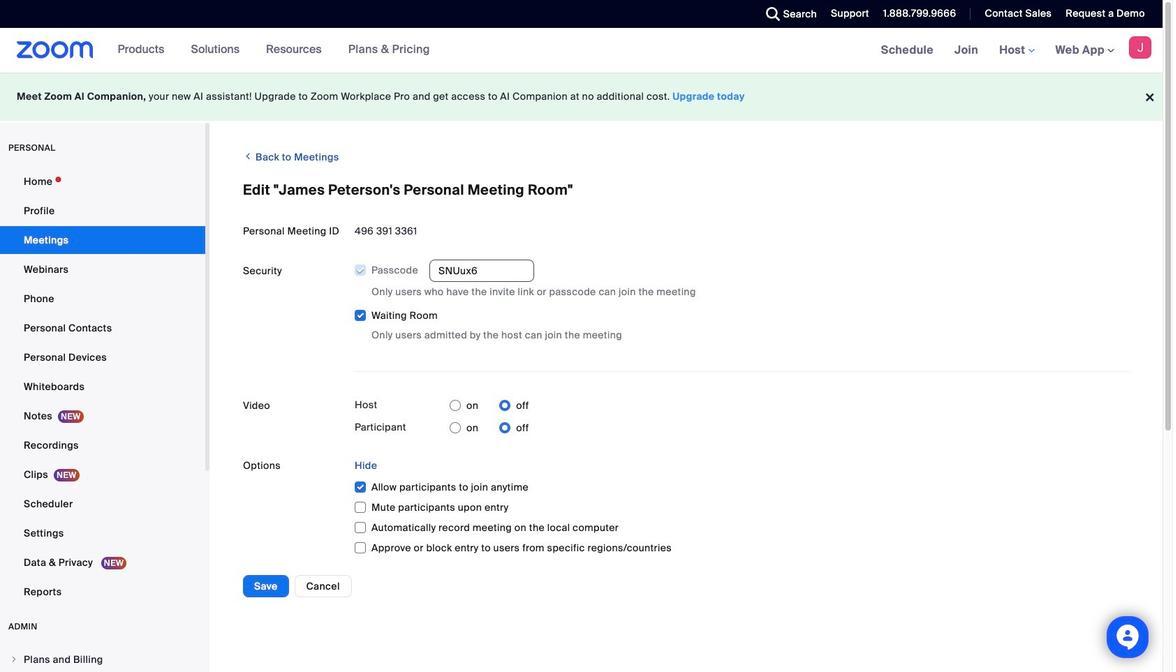 Task type: vqa. For each thing, say whether or not it's contained in the screenshot.
Plans & Pricing at the left of the page
no



Task type: locate. For each thing, give the bounding box(es) containing it.
meetings navigation
[[871, 28, 1163, 73]]

None text field
[[430, 260, 534, 282]]

right image
[[10, 656, 18, 664]]

banner
[[0, 28, 1163, 73]]

menu item
[[0, 647, 205, 673]]

1 option group from the top
[[450, 395, 529, 417]]

footer
[[0, 73, 1163, 121]]

option group
[[450, 395, 529, 417], [450, 417, 529, 439]]

group
[[354, 260, 1129, 343]]



Task type: describe. For each thing, give the bounding box(es) containing it.
zoom logo image
[[17, 41, 93, 59]]

profile picture image
[[1129, 36, 1152, 59]]

2 option group from the top
[[450, 417, 529, 439]]

personal menu menu
[[0, 168, 205, 608]]

product information navigation
[[107, 28, 441, 73]]

left image
[[243, 149, 253, 163]]



